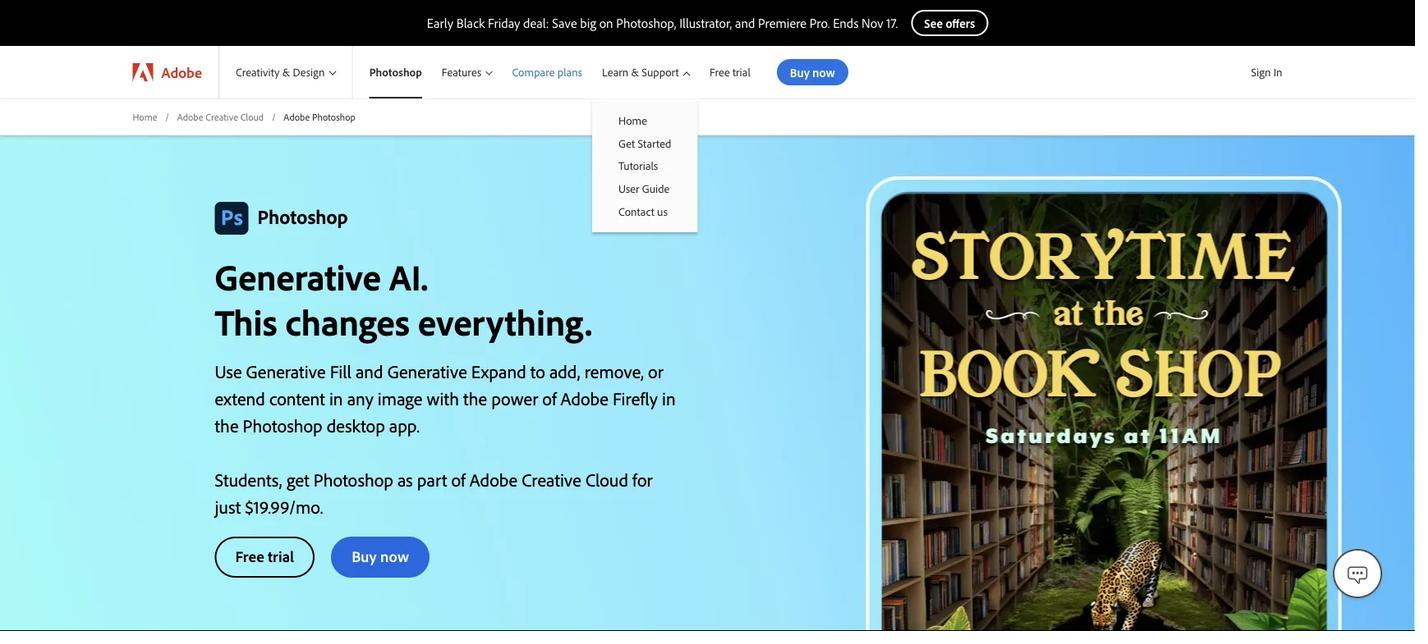 Task type: locate. For each thing, give the bounding box(es) containing it.
of
[[542, 387, 556, 410], [451, 468, 465, 491]]

the right "with"
[[463, 387, 487, 410]]

get started
[[619, 136, 671, 150]]

free trial link down $19.99/mo.
[[215, 537, 315, 578]]

in
[[329, 387, 343, 410], [662, 387, 676, 410]]

& left design
[[282, 65, 290, 79]]

adobe down adobe link
[[177, 110, 203, 123]]

generative ai. this changes everything.
[[215, 254, 592, 345]]

adobe down add,
[[561, 387, 609, 410]]

free trial link
[[700, 46, 760, 99], [215, 537, 315, 578]]

free
[[710, 65, 730, 79], [235, 547, 264, 567]]

group
[[592, 99, 698, 232]]

0 vertical spatial free trial
[[710, 65, 751, 79]]

1 horizontal spatial creative
[[522, 468, 581, 491]]

adobe for adobe
[[161, 63, 202, 81]]

sign in button
[[1248, 58, 1286, 86]]

contact us link
[[592, 200, 698, 223]]

0 horizontal spatial and
[[356, 360, 383, 383]]

1 horizontal spatial trial
[[733, 65, 751, 79]]

0 horizontal spatial trial
[[268, 547, 294, 567]]

now
[[380, 547, 409, 567]]

1 horizontal spatial home link
[[592, 109, 698, 132]]

&
[[282, 65, 290, 79], [631, 65, 639, 79]]

in left any
[[329, 387, 343, 410]]

add,
[[549, 360, 580, 383]]

trial right support
[[733, 65, 751, 79]]

contact
[[619, 204, 654, 218]]

0 vertical spatial free
[[710, 65, 730, 79]]

of inside students, get photoshop as part of adobe creative cloud for just $19.99/mo.
[[451, 468, 465, 491]]

of inside use generative fill and generative expand to add, remove, or extend content in any image with the power of adobe firefly in the photoshop desktop app.
[[542, 387, 556, 410]]

and inside use generative fill and generative expand to add, remove, or extend content in any image with the power of adobe firefly in the photoshop desktop app.
[[356, 360, 383, 383]]

& right learn
[[631, 65, 639, 79]]

sign
[[1251, 65, 1271, 79]]

cloud left for
[[586, 468, 628, 491]]

generative
[[215, 254, 381, 300], [246, 360, 326, 383], [387, 360, 467, 383]]

adobe down the creativity & design popup button
[[284, 110, 310, 123]]

trial for topmost free trial link
[[733, 65, 751, 79]]

and up any
[[356, 360, 383, 383]]

0 vertical spatial trial
[[733, 65, 751, 79]]

1 horizontal spatial free trial link
[[700, 46, 760, 99]]

and
[[735, 15, 755, 31], [356, 360, 383, 383]]

extend
[[215, 387, 265, 410]]

save
[[552, 15, 577, 31]]

home link
[[592, 109, 698, 132], [133, 110, 157, 124]]

home link up get started at the top of page
[[592, 109, 698, 132]]

with
[[427, 387, 459, 410]]

of right part
[[451, 468, 465, 491]]

any
[[347, 387, 374, 410]]

photoshop,
[[616, 15, 676, 31]]

0 horizontal spatial of
[[451, 468, 465, 491]]

tutorials
[[619, 159, 658, 173]]

1 vertical spatial and
[[356, 360, 383, 383]]

0 horizontal spatial &
[[282, 65, 290, 79]]

buy now
[[352, 547, 409, 567]]

tutorials link
[[592, 155, 698, 177]]

of down to
[[542, 387, 556, 410]]

everything.
[[418, 299, 592, 345]]

1 horizontal spatial of
[[542, 387, 556, 410]]

1 vertical spatial of
[[451, 468, 465, 491]]

0 vertical spatial of
[[542, 387, 556, 410]]

pro.
[[810, 15, 830, 31]]

1 vertical spatial cloud
[[586, 468, 628, 491]]

adobe right part
[[470, 468, 518, 491]]

2 in from the left
[[662, 387, 676, 410]]

1 vertical spatial free trial
[[235, 547, 294, 567]]

free trial link down illustrator,
[[700, 46, 760, 99]]

1 vertical spatial trial
[[268, 547, 294, 567]]

us
[[657, 204, 668, 218]]

0 horizontal spatial creative
[[206, 110, 238, 123]]

0 vertical spatial and
[[735, 15, 755, 31]]

0 horizontal spatial cloud
[[240, 110, 264, 123]]

the down extend
[[215, 414, 239, 437]]

1 horizontal spatial free trial
[[710, 65, 751, 79]]

1 vertical spatial free
[[235, 547, 264, 567]]

free trial
[[710, 65, 751, 79], [235, 547, 294, 567]]

group containing home
[[592, 99, 698, 232]]

early
[[427, 15, 454, 31]]

get
[[619, 136, 635, 150]]

free trial down $19.99/mo.
[[235, 547, 294, 567]]

adobe inside use generative fill and generative expand to add, remove, or extend content in any image with the power of adobe firefly in the photoshop desktop app.
[[561, 387, 609, 410]]

1 horizontal spatial and
[[735, 15, 755, 31]]

generative inside generative ai. this changes everything.
[[215, 254, 381, 300]]

in down the or
[[662, 387, 676, 410]]

big
[[580, 15, 596, 31]]

ai.
[[389, 254, 428, 300]]

0 vertical spatial cloud
[[240, 110, 264, 123]]

home
[[133, 110, 157, 123], [619, 113, 647, 128]]

trial
[[733, 65, 751, 79], [268, 547, 294, 567]]

0 vertical spatial creative
[[206, 110, 238, 123]]

adobe up adobe creative cloud
[[161, 63, 202, 81]]

guide
[[642, 181, 670, 196]]

get started link
[[592, 132, 698, 155]]

free trial for topmost free trial link
[[710, 65, 751, 79]]

0 horizontal spatial the
[[215, 414, 239, 437]]

remove,
[[585, 360, 644, 383]]

free trial down illustrator,
[[710, 65, 751, 79]]

sign in
[[1251, 65, 1283, 79]]

premiere
[[758, 15, 807, 31]]

on
[[599, 15, 613, 31]]

early black friday deal: save big on photoshop, illustrator, and premiere pro. ends nov 17.
[[427, 15, 898, 31]]

2 & from the left
[[631, 65, 639, 79]]

or
[[648, 360, 663, 383]]

1 vertical spatial creative
[[522, 468, 581, 491]]

1 horizontal spatial cloud
[[586, 468, 628, 491]]

cloud
[[240, 110, 264, 123], [586, 468, 628, 491]]

part
[[417, 468, 447, 491]]

photoshop
[[369, 65, 422, 79], [312, 110, 356, 123], [257, 204, 348, 229], [243, 414, 322, 437], [314, 468, 393, 491]]

free down just
[[235, 547, 264, 567]]

home up get
[[619, 113, 647, 128]]

0 horizontal spatial home
[[133, 110, 157, 123]]

& inside learn & support dropdown button
[[631, 65, 639, 79]]

just
[[215, 496, 241, 519]]

the
[[463, 387, 487, 410], [215, 414, 239, 437]]

home link down adobe link
[[133, 110, 157, 124]]

0 horizontal spatial home link
[[133, 110, 157, 124]]

1 horizontal spatial the
[[463, 387, 487, 410]]

students, get photoshop as part of adobe creative cloud for just $19.99/mo.
[[215, 468, 653, 519]]

0 horizontal spatial free trial link
[[215, 537, 315, 578]]

adobe inside students, get photoshop as part of adobe creative cloud for just $19.99/mo.
[[470, 468, 518, 491]]

power
[[491, 387, 538, 410]]

1 horizontal spatial in
[[662, 387, 676, 410]]

home link for adobe creative cloud link
[[133, 110, 157, 124]]

cloud down creativity
[[240, 110, 264, 123]]

learn & support
[[602, 65, 679, 79]]

expand
[[471, 360, 526, 383]]

trial down $19.99/mo.
[[268, 547, 294, 567]]

plans
[[558, 65, 582, 79]]

1 & from the left
[[282, 65, 290, 79]]

1 horizontal spatial &
[[631, 65, 639, 79]]

adobe for adobe creative cloud
[[177, 110, 203, 123]]

use generative fill and generative expand to add, remove, or extend content in any image with the power of adobe firefly in the photoshop desktop app.
[[215, 360, 676, 437]]

home down adobe link
[[133, 110, 157, 123]]

adobe for adobe photoshop
[[284, 110, 310, 123]]

design
[[293, 65, 325, 79]]

get
[[286, 468, 309, 491]]

cloud inside adobe creative cloud link
[[240, 110, 264, 123]]

& inside the creativity & design popup button
[[282, 65, 290, 79]]

and left the premiere
[[735, 15, 755, 31]]

0 horizontal spatial free trial
[[235, 547, 294, 567]]

adobe
[[161, 63, 202, 81], [177, 110, 203, 123], [284, 110, 310, 123], [561, 387, 609, 410], [470, 468, 518, 491]]

trial for the bottom free trial link
[[268, 547, 294, 567]]

free down illustrator,
[[710, 65, 730, 79]]

0 horizontal spatial in
[[329, 387, 343, 410]]



Task type: vqa. For each thing, say whether or not it's contained in the screenshot.
Adobe associated with Adobe Creative Cloud
yes



Task type: describe. For each thing, give the bounding box(es) containing it.
1 vertical spatial the
[[215, 414, 239, 437]]

app.
[[389, 414, 420, 437]]

compare
[[512, 65, 555, 79]]

creativity & design button
[[219, 46, 352, 99]]

contact us
[[619, 204, 668, 218]]

fill
[[330, 360, 351, 383]]

changes
[[285, 299, 410, 345]]

17.
[[887, 15, 898, 31]]

creativity & design
[[236, 65, 325, 79]]

user guide link
[[592, 177, 698, 200]]

photoshop inside use generative fill and generative expand to add, remove, or extend content in any image with the power of adobe firefly in the photoshop desktop app.
[[243, 414, 322, 437]]

this
[[215, 299, 277, 345]]

as
[[397, 468, 413, 491]]

deal:
[[523, 15, 549, 31]]

buy now link
[[331, 537, 430, 578]]

& for creativity
[[282, 65, 290, 79]]

to
[[530, 360, 545, 383]]

compare plans
[[512, 65, 582, 79]]

creativity
[[236, 65, 280, 79]]

0 horizontal spatial free
[[235, 547, 264, 567]]

adobe link
[[116, 46, 218, 99]]

firefly
[[613, 387, 658, 410]]

desktop
[[327, 414, 385, 437]]

learn & support button
[[592, 46, 700, 99]]

& for learn
[[631, 65, 639, 79]]

creative inside students, get photoshop as part of adobe creative cloud for just $19.99/mo.
[[522, 468, 581, 491]]

learn
[[602, 65, 629, 79]]

1 horizontal spatial home
[[619, 113, 647, 128]]

friday
[[488, 15, 520, 31]]

0 vertical spatial the
[[463, 387, 487, 410]]

illustrator,
[[679, 15, 732, 31]]

ends
[[833, 15, 859, 31]]

1 in from the left
[[329, 387, 343, 410]]

students,
[[215, 468, 282, 491]]

use
[[215, 360, 242, 383]]

image
[[378, 387, 423, 410]]

photoshop link
[[353, 46, 432, 99]]

$19.99/mo.
[[245, 496, 323, 519]]

black
[[457, 15, 485, 31]]

1 vertical spatial free trial link
[[215, 537, 315, 578]]

free trial for the bottom free trial link
[[235, 547, 294, 567]]

adobe creative cloud link
[[177, 110, 264, 124]]

in
[[1274, 65, 1283, 79]]

features
[[442, 65, 481, 79]]

for
[[633, 468, 653, 491]]

user guide
[[619, 181, 670, 196]]

photoshop inside students, get photoshop as part of adobe creative cloud for just $19.99/mo.
[[314, 468, 393, 491]]

home link for 'get started' 'link'
[[592, 109, 698, 132]]

0 vertical spatial free trial link
[[700, 46, 760, 99]]

user
[[619, 181, 639, 196]]

1 horizontal spatial free
[[710, 65, 730, 79]]

compare plans link
[[502, 46, 592, 99]]

buy
[[352, 547, 377, 567]]

support
[[642, 65, 679, 79]]

started
[[638, 136, 671, 150]]

adobe creative cloud
[[177, 110, 264, 123]]

adobe photoshop
[[284, 110, 356, 123]]

nov
[[862, 15, 883, 31]]

content
[[269, 387, 325, 410]]

cloud inside students, get photoshop as part of adobe creative cloud for just $19.99/mo.
[[586, 468, 628, 491]]

features button
[[432, 46, 502, 99]]



